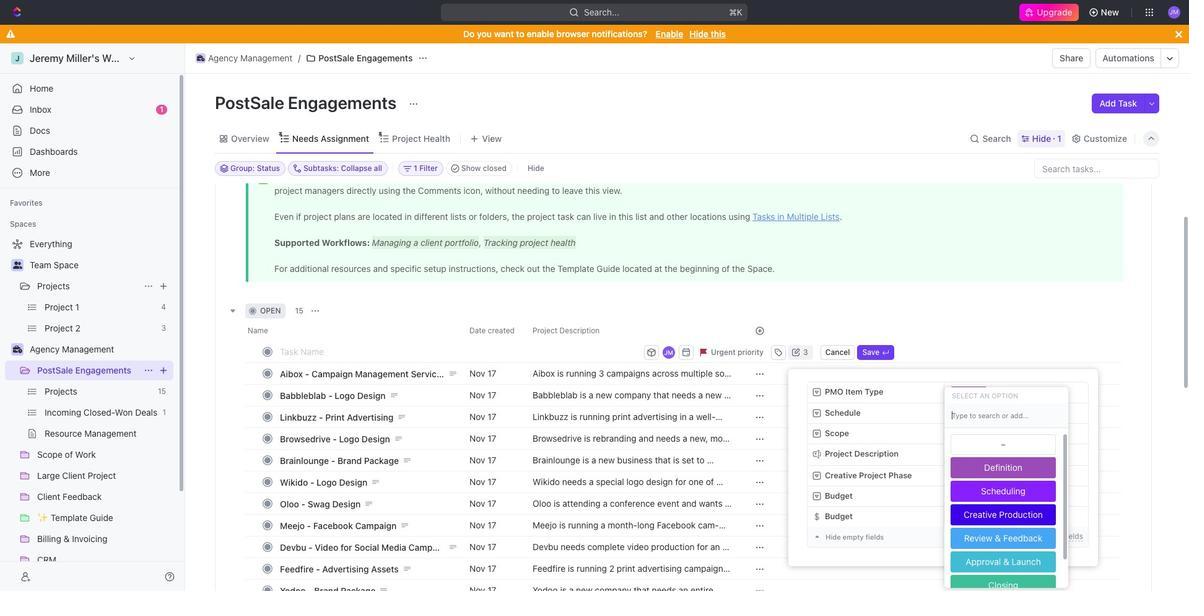 Task type: vqa. For each thing, say whether or not it's contained in the screenshot.


Task type: locate. For each thing, give the bounding box(es) containing it.
1 vertical spatial campaign
[[355, 520, 397, 531]]

facebook
[[313, 520, 353, 531]]

advertising up content
[[633, 411, 678, 422]]

design up meejo - facebook campaign on the left of the page
[[332, 498, 361, 509]]

design for babbleblab - logo design
[[357, 390, 386, 401]]

feedfire left social
[[533, 563, 566, 574]]

0 vertical spatial agency
[[208, 53, 238, 63]]

0 horizontal spatial –
[[951, 449, 956, 459]]

assets.
[[637, 574, 666, 585]]

feedfire - advertising assets link
[[277, 560, 460, 578]]

an right select
[[980, 391, 990, 399]]

1 horizontal spatial agency
[[208, 53, 238, 63]]

devbu down meejo
[[280, 542, 306, 552]]

team space link
[[30, 255, 171, 275]]

2 horizontal spatial and
[[639, 433, 654, 444]]

hide inside custom fields element
[[826, 533, 841, 541]]

value not set element inside custom fields element
[[950, 470, 967, 482]]

0 horizontal spatial of
[[612, 574, 620, 585]]

running up magazine
[[580, 411, 610, 422]]

– up – dropdown button at the bottom right of page
[[951, 449, 956, 459]]

campaign up babbleblab - logo design
[[312, 368, 353, 379]]

& left launch
[[1004, 556, 1010, 567]]

closing
[[989, 580, 1019, 590]]

browsedrive up "brainlounge" at left
[[280, 433, 331, 444]]

1 vertical spatial management
[[62, 344, 114, 354]]

wikido up their
[[533, 476, 560, 487]]

1 vertical spatial add
[[1024, 532, 1038, 541]]

0 vertical spatial a
[[689, 411, 694, 422]]

2 horizontal spatial management
[[355, 368, 409, 379]]

campaign inside 'link'
[[355, 520, 397, 531]]

complete
[[588, 541, 625, 552]]

tree inside sidebar navigation
[[5, 234, 173, 591]]

add
[[1100, 98, 1116, 108], [1024, 532, 1038, 541]]

0 horizontal spatial linkbuzz
[[280, 412, 317, 422]]

do you want to enable browser notifications? enable hide this
[[463, 29, 726, 39]]

0 vertical spatial an
[[980, 391, 990, 399]]

browsedrive up logo. on the bottom left
[[533, 433, 582, 444]]

a up brands.
[[589, 476, 594, 487]]

- right meejo
[[307, 520, 311, 531]]

hide for hide
[[528, 164, 544, 173]]

1 horizontal spatial business time image
[[197, 55, 205, 61]]

postsale engagements
[[319, 53, 413, 63], [215, 92, 401, 113], [37, 365, 131, 375]]

hide for hide empty fields
[[826, 533, 841, 541]]

postsale engagements link inside tree
[[37, 361, 139, 380]]

- for feedfire
[[316, 563, 320, 574]]

space
[[54, 260, 79, 270]]

Search tasks... text field
[[1035, 159, 1159, 178]]

1 vertical spatial of
[[612, 574, 620, 585]]

save button
[[858, 345, 895, 360]]

linkbuzz inside linkbuzz is running print advertising in a well- known magazine and needs content creation.
[[533, 411, 569, 422]]

linkbuzz down "babbleblab"
[[280, 412, 317, 422]]

browsedrive for browsedrive is rebranding and needs a new, mod ern logo.
[[533, 433, 582, 444]]

brainlounge - brand package
[[280, 455, 399, 466]]

feedfire
[[533, 563, 566, 574], [280, 563, 314, 574]]

2 horizontal spatial for
[[697, 541, 708, 552]]

linkbuzz - print advertising
[[280, 412, 394, 422]]

advertising down video on the left of page
[[322, 563, 369, 574]]

brands.
[[572, 488, 602, 498]]

& for approval
[[1004, 556, 1010, 567]]

wikido for wikido needs a special logo design for one of their sub-brands.
[[533, 476, 560, 487]]

of down the 2
[[612, 574, 620, 585]]

– button
[[945, 470, 972, 482]]

running inside feedfire is running 2 print advertising campaigns and needs creation of the assets.
[[577, 563, 607, 574]]

0 vertical spatial logo
[[335, 390, 355, 401]]

is for feedfire
[[568, 563, 575, 574]]

search
[[983, 133, 1012, 143]]

for up campaigns
[[697, 541, 708, 552]]

browsedrive inside browsedrive is rebranding and needs a new, mod ern logo.
[[533, 433, 582, 444]]

0 vertical spatial of
[[706, 476, 714, 487]]

postsale engagements link
[[303, 51, 416, 66], [37, 361, 139, 380]]

their
[[533, 488, 551, 498]]

1 horizontal spatial 1
[[1058, 133, 1062, 143]]

0 vertical spatial print
[[613, 411, 631, 422]]

2 vertical spatial is
[[568, 563, 575, 574]]

0 vertical spatial advertising
[[633, 411, 678, 422]]

1 vertical spatial a
[[683, 433, 688, 444]]

add inside button
[[1100, 98, 1116, 108]]

logo up brand
[[339, 433, 360, 444]]

0 horizontal spatial postsale
[[37, 365, 73, 375]]

a right in
[[689, 411, 694, 422]]

0 horizontal spatial an
[[711, 541, 720, 552]]

print up rebranding at the bottom of page
[[613, 411, 631, 422]]

print inside linkbuzz is running print advertising in a well- known magazine and needs content creation.
[[613, 411, 631, 422]]

meejo - facebook campaign link
[[277, 516, 460, 534]]

devbu needs complete video production for an upcoming social media campaign. button
[[525, 536, 740, 563]]

share button
[[1053, 48, 1091, 68]]

for left one
[[675, 476, 687, 487]]

mod
[[711, 433, 732, 444]]

0 horizontal spatial browsedrive
[[280, 433, 331, 444]]

definition option
[[945, 456, 1063, 480]]

value not set element
[[951, 434, 1056, 455], [950, 470, 967, 482]]

search button
[[967, 130, 1015, 147]]

campaign down oloo - swag design link
[[355, 520, 397, 531]]

- down print
[[333, 433, 337, 444]]

1 horizontal spatial –
[[956, 470, 961, 480]]

- down video on the left of page
[[316, 563, 320, 574]]

business time image
[[197, 55, 205, 61], [13, 346, 22, 353]]

management inside tree
[[62, 344, 114, 354]]

2 vertical spatial postsale
[[37, 365, 73, 375]]

automations button
[[1097, 49, 1161, 68]]

0 horizontal spatial agency management link
[[30, 340, 171, 359]]

a left "new," on the bottom of page
[[683, 433, 688, 444]]

1 horizontal spatial linkbuzz
[[533, 411, 569, 422]]

– inside button
[[951, 449, 956, 459]]

2 vertical spatial logo
[[317, 477, 337, 487]]

running inside linkbuzz is running print advertising in a well- known magazine and needs content creation.
[[580, 411, 610, 422]]

of inside feedfire is running 2 print advertising campaigns and needs creation of the assets.
[[612, 574, 620, 585]]

linkbuzz inside 'linkbuzz - print advertising' link
[[280, 412, 317, 422]]

an up campaigns
[[711, 541, 720, 552]]

2 vertical spatial campaign
[[409, 542, 450, 552]]

package
[[364, 455, 399, 466]]

is left rebranding at the bottom of page
[[584, 433, 591, 444]]

1 vertical spatial agency
[[30, 344, 60, 354]]

wikido up oloo
[[280, 477, 308, 487]]

- up 'swag'
[[310, 477, 314, 487]]

advertising inside feedfire is running 2 print advertising campaigns and needs creation of the assets.
[[638, 563, 682, 574]]

1 horizontal spatial add
[[1100, 98, 1116, 108]]

logo for wikido
[[317, 477, 337, 487]]

wikido needs a special logo design for one of their sub-brands.
[[533, 476, 717, 498]]

add inside custom fields element
[[1024, 532, 1038, 541]]

a
[[689, 411, 694, 422], [683, 433, 688, 444], [589, 476, 594, 487]]

needs inside browsedrive is rebranding and needs a new, mod ern logo.
[[656, 433, 681, 444]]

for inside wikido needs a special logo design for one of their sub-brands.
[[675, 476, 687, 487]]

oloo
[[280, 498, 299, 509]]

1 horizontal spatial fields
[[1065, 532, 1084, 541]]

needs assignment
[[292, 133, 369, 143]]

2 horizontal spatial postsale
[[319, 53, 355, 63]]

definition
[[985, 462, 1023, 473]]

meejo
[[280, 520, 305, 531]]

an
[[980, 391, 990, 399], [711, 541, 720, 552]]

of right one
[[706, 476, 714, 487]]

needs inside wikido needs a special logo design for one of their sub-brands.
[[562, 476, 587, 487]]

upcoming
[[533, 553, 572, 563]]

an inside devbu needs complete video production for an upcoming social media campaign.
[[711, 541, 720, 552]]

and inside browsedrive is rebranding and needs a new, mod ern logo.
[[639, 433, 654, 444]]

is
[[571, 411, 578, 422], [584, 433, 591, 444], [568, 563, 575, 574]]

- inside 'link'
[[307, 520, 311, 531]]

needs assignment link
[[290, 130, 369, 147]]

1 vertical spatial advertising
[[322, 563, 369, 574]]

- left video on the left of page
[[309, 542, 313, 552]]

1 horizontal spatial postsale
[[215, 92, 284, 113]]

0 horizontal spatial add
[[1024, 532, 1038, 541]]

devbu for devbu - video for social media campaign
[[280, 542, 306, 552]]

0 horizontal spatial fields
[[866, 533, 884, 541]]

1 horizontal spatial of
[[706, 476, 714, 487]]

– up "definition"
[[1001, 439, 1006, 449]]

feedfire - advertising assets
[[280, 563, 399, 574]]

is inside browsedrive is rebranding and needs a new, mod ern logo.
[[584, 433, 591, 444]]

home link
[[5, 79, 173, 99]]

feedfire down meejo
[[280, 563, 314, 574]]

&
[[995, 533, 1001, 543], [1004, 556, 1010, 567]]

tree
[[5, 234, 173, 591]]

print up the
[[617, 563, 636, 574]]

for right video on the left of page
[[341, 542, 352, 552]]

0 horizontal spatial business time image
[[13, 346, 22, 353]]

1 vertical spatial logo
[[339, 433, 360, 444]]

and
[[602, 423, 617, 433], [639, 433, 654, 444], [533, 574, 548, 585]]

- up print
[[328, 390, 333, 401]]

advertising down babbleblab - logo design link
[[347, 412, 394, 422]]

browsedrive for browsedrive - logo design
[[280, 433, 331, 444]]

feedfire for feedfire - advertising assets
[[280, 563, 314, 574]]

1 inside sidebar navigation
[[160, 105, 164, 114]]

new,
[[690, 433, 708, 444]]

- left print
[[319, 412, 323, 422]]

0 vertical spatial postsale engagements link
[[303, 51, 416, 66]]

1 vertical spatial is
[[584, 433, 591, 444]]

- for babbleblab
[[328, 390, 333, 401]]

2 horizontal spatial campaign
[[409, 542, 450, 552]]

0 vertical spatial campaign
[[312, 368, 353, 379]]

production
[[1000, 509, 1043, 520]]

devbu - video for social media campaign link
[[277, 538, 460, 556]]

agency management link
[[193, 51, 296, 66], [30, 340, 171, 359]]

1 vertical spatial agency management link
[[30, 340, 171, 359]]

feedfire inside feedfire is running 2 print advertising campaigns and needs creation of the assets.
[[533, 563, 566, 574]]

docs
[[30, 125, 50, 136]]

- right 'aibox'
[[305, 368, 309, 379]]

0 vertical spatial agency management link
[[193, 51, 296, 66]]

1 vertical spatial &
[[1004, 556, 1010, 567]]

engagements inside tree
[[75, 365, 131, 375]]

browsedrive - logo design link
[[277, 430, 460, 448]]

0 horizontal spatial &
[[995, 533, 1001, 543]]

campaign.
[[627, 553, 668, 563]]

– inside dropdown button
[[956, 470, 961, 480]]

2 vertical spatial a
[[589, 476, 594, 487]]

fields right empty
[[866, 533, 884, 541]]

wikido for wikido - logo design
[[280, 477, 308, 487]]

1 horizontal spatial a
[[683, 433, 688, 444]]

add right + on the right
[[1024, 532, 1038, 541]]

project
[[392, 133, 421, 143]]

linkbuzz is running print advertising in a well- known magazine and needs content creation.
[[533, 411, 716, 433]]

hide inside button
[[528, 164, 544, 173]]

a inside wikido needs a special logo design for one of their sub-brands.
[[589, 476, 594, 487]]

design
[[357, 390, 386, 401], [362, 433, 390, 444], [339, 477, 368, 487], [332, 498, 361, 509]]

1 vertical spatial business time image
[[13, 346, 22, 353]]

needs inside devbu needs complete video production for an upcoming social media campaign.
[[561, 541, 585, 552]]

value not set element up creative
[[950, 470, 967, 482]]

0 vertical spatial agency management
[[208, 53, 293, 63]]

scheduling
[[981, 486, 1026, 496]]

wikido needs a special logo design for one of their sub-brands. button
[[525, 471, 740, 498]]

-
[[305, 368, 309, 379], [328, 390, 333, 401], [319, 412, 323, 422], [333, 433, 337, 444], [331, 455, 335, 466], [310, 477, 314, 487], [301, 498, 305, 509], [307, 520, 311, 531], [309, 542, 313, 552], [316, 563, 320, 574]]

fields right edit at the right of the page
[[1065, 532, 1084, 541]]

devbu inside devbu needs complete video production for an upcoming social media campaign.
[[533, 541, 559, 552]]

and inside linkbuzz is running print advertising in a well- known magazine and needs content creation.
[[602, 423, 617, 433]]

design up package
[[362, 433, 390, 444]]

edit
[[1049, 532, 1062, 541]]

logo up the linkbuzz - print advertising
[[335, 390, 355, 401]]

want
[[494, 29, 514, 39]]

advertising
[[347, 412, 394, 422], [322, 563, 369, 574]]

0 horizontal spatial management
[[62, 344, 114, 354]]

enable
[[527, 29, 554, 39]]

a inside linkbuzz is running print advertising in a well- known magazine and needs content creation.
[[689, 411, 694, 422]]

- right oloo
[[301, 498, 305, 509]]

- inside "link"
[[316, 563, 320, 574]]

0 vertical spatial &
[[995, 533, 1001, 543]]

- left brand
[[331, 455, 335, 466]]

postsale
[[319, 53, 355, 63], [215, 92, 284, 113], [37, 365, 73, 375]]

1 horizontal spatial an
[[980, 391, 990, 399]]

0 vertical spatial engagements
[[357, 53, 413, 63]]

upgrade link
[[1020, 4, 1079, 21]]

0 vertical spatial is
[[571, 411, 578, 422]]

is up magazine
[[571, 411, 578, 422]]

is inside linkbuzz is running print advertising in a well- known magazine and needs content creation.
[[571, 411, 578, 422]]

value not set element up "definition"
[[951, 434, 1056, 455]]

advertising inside feedfire - advertising assets "link"
[[322, 563, 369, 574]]

0 horizontal spatial and
[[533, 574, 548, 585]]

campaign right media
[[409, 542, 450, 552]]

0 horizontal spatial postsale engagements link
[[37, 361, 139, 380]]

2 horizontal spatial a
[[689, 411, 694, 422]]

2 vertical spatial engagements
[[75, 365, 131, 375]]

linkbuzz up known
[[533, 411, 569, 422]]

needs inside linkbuzz is running print advertising in a well- known magazine and needs content creation.
[[619, 423, 644, 433]]

overview
[[231, 133, 269, 143]]

user group image
[[13, 261, 22, 269]]

- for oloo
[[301, 498, 305, 509]]

0 horizontal spatial wikido
[[280, 477, 308, 487]]

for inside devbu needs complete video production for an upcoming social media campaign.
[[697, 541, 708, 552]]

add left the task
[[1100, 98, 1116, 108]]

1 vertical spatial agency management
[[30, 344, 114, 354]]

- for meejo
[[307, 520, 311, 531]]

feedfire inside "link"
[[280, 563, 314, 574]]

agency management
[[208, 53, 293, 63], [30, 344, 114, 354]]

1 horizontal spatial feedfire
[[533, 563, 566, 574]]

production
[[651, 541, 695, 552]]

– left "definition"
[[956, 470, 961, 480]]

1 vertical spatial engagements
[[288, 92, 397, 113]]

design down brand
[[339, 477, 368, 487]]

1 horizontal spatial management
[[240, 53, 293, 63]]

1 horizontal spatial for
[[675, 476, 687, 487]]

brainlounge - brand package link
[[277, 451, 460, 469]]

1 vertical spatial running
[[577, 563, 607, 574]]

Set value for Budget Custom Field text field
[[945, 507, 1089, 527]]

1 vertical spatial an
[[711, 541, 720, 552]]

1 vertical spatial value not set element
[[950, 470, 967, 482]]

0 horizontal spatial devbu
[[280, 542, 306, 552]]

logo up oloo - swag design
[[317, 477, 337, 487]]

0 horizontal spatial agency
[[30, 344, 60, 354]]

0 vertical spatial value not set element
[[951, 434, 1056, 455]]

content
[[646, 423, 677, 433]]

0 horizontal spatial a
[[589, 476, 594, 487]]

0 vertical spatial add
[[1100, 98, 1116, 108]]

automations
[[1103, 53, 1155, 63]]

aibox
[[280, 368, 303, 379]]

advertising up assets.
[[638, 563, 682, 574]]

assets
[[371, 563, 399, 574]]

0 vertical spatial management
[[240, 53, 293, 63]]

0 horizontal spatial feedfire
[[280, 563, 314, 574]]

0 vertical spatial 1
[[160, 105, 164, 114]]

a inside browsedrive is rebranding and needs a new, mod ern logo.
[[683, 433, 688, 444]]

0 vertical spatial running
[[580, 411, 610, 422]]

devbu up upcoming
[[533, 541, 559, 552]]

browser
[[557, 29, 590, 39]]

linkbuzz for linkbuzz is running print advertising in a well- known magazine and needs content creation.
[[533, 411, 569, 422]]

1 horizontal spatial wikido
[[533, 476, 560, 487]]

wikido inside wikido needs a special logo design for one of their sub-brands.
[[533, 476, 560, 487]]

& right review
[[995, 533, 1001, 543]]

running up creation
[[577, 563, 607, 574]]

logo for browsedrive
[[339, 433, 360, 444]]

1 horizontal spatial browsedrive
[[533, 433, 582, 444]]

design up 'linkbuzz - print advertising' link
[[357, 390, 386, 401]]

tree containing team space
[[5, 234, 173, 591]]

0 vertical spatial business time image
[[197, 55, 205, 61]]

1 vertical spatial print
[[617, 563, 636, 574]]

is inside feedfire is running 2 print advertising campaigns and needs creation of the assets.
[[568, 563, 575, 574]]

1 horizontal spatial and
[[602, 423, 617, 433]]

1 horizontal spatial &
[[1004, 556, 1010, 567]]

is left social
[[568, 563, 575, 574]]

0 horizontal spatial agency management
[[30, 344, 114, 354]]



Task type: describe. For each thing, give the bounding box(es) containing it.
– button
[[945, 444, 1089, 465]]

sidebar navigation
[[0, 43, 185, 591]]

inbox
[[30, 104, 51, 115]]

linkbuzz for linkbuzz - print advertising
[[280, 412, 317, 422]]

notifications?
[[592, 29, 647, 39]]

+ add or edit fields
[[1017, 532, 1084, 541]]

cancel
[[826, 347, 850, 357]]

enable
[[656, 29, 684, 39]]

– for – dropdown button at the bottom right of page
[[956, 470, 961, 480]]

- for browsedrive
[[333, 433, 337, 444]]

1 vertical spatial postsale
[[215, 92, 284, 113]]

team space
[[30, 260, 79, 270]]

feedback
[[1004, 533, 1043, 543]]

devbu for devbu needs complete video production for an upcoming social media campaign.
[[533, 541, 559, 552]]

/
[[298, 53, 301, 63]]

new button
[[1084, 2, 1127, 22]]

1 horizontal spatial agency management link
[[193, 51, 296, 66]]

custom fields element
[[807, 382, 1089, 548]]

add task button
[[1093, 94, 1145, 113]]

advertising inside 'linkbuzz - print advertising' link
[[347, 412, 394, 422]]

1 horizontal spatial agency management
[[208, 53, 293, 63]]

Type to search or add... field
[[945, 403, 1069, 428]]

creation
[[577, 574, 609, 585]]

media
[[600, 553, 625, 563]]

agency management inside tree
[[30, 344, 114, 354]]

launch
[[1012, 556, 1041, 567]]

open
[[260, 306, 281, 315]]

1 horizontal spatial postsale engagements link
[[303, 51, 416, 66]]

design for browsedrive - logo design
[[362, 433, 390, 444]]

approval & launch
[[966, 556, 1041, 567]]

logo.
[[548, 444, 568, 455]]

hide empty fields
[[826, 533, 884, 541]]

of inside wikido needs a special logo design for one of their sub-brands.
[[706, 476, 714, 487]]

search...
[[585, 7, 620, 17]]

empty
[[843, 533, 864, 541]]

1 vertical spatial postsale engagements
[[215, 92, 401, 113]]

2
[[610, 563, 615, 574]]

Task Name text field
[[280, 341, 642, 361]]

- for linkbuzz
[[319, 412, 323, 422]]

babbleblab
[[280, 390, 326, 401]]

design
[[646, 476, 673, 487]]

running for magazine
[[580, 411, 610, 422]]

known
[[533, 423, 559, 433]]

well-
[[696, 411, 716, 422]]

design for oloo - swag design
[[332, 498, 361, 509]]

0 vertical spatial postsale engagements
[[319, 53, 413, 63]]

2 horizontal spatial –
[[1001, 439, 1006, 449]]

social
[[575, 553, 598, 563]]

is for browsedrive
[[584, 433, 591, 444]]

special
[[596, 476, 624, 487]]

advertising inside linkbuzz is running print advertising in a well- known magazine and needs content creation.
[[633, 411, 678, 422]]

devbu needs complete video production for an upcoming social media campaign.
[[533, 541, 723, 563]]

option
[[992, 391, 1019, 399]]

project health link
[[390, 130, 451, 147]]

hide for hide 1
[[1033, 133, 1052, 143]]

hide 1
[[1033, 133, 1062, 143]]

linkbuzz - print advertising link
[[277, 408, 460, 426]]

- for wikido
[[310, 477, 314, 487]]

video
[[315, 542, 338, 552]]

needs
[[292, 133, 319, 143]]

share
[[1060, 53, 1084, 63]]

team
[[30, 260, 51, 270]]

logo for babbleblab
[[335, 390, 355, 401]]

& for review
[[995, 533, 1001, 543]]

business time image inside tree
[[13, 346, 22, 353]]

select an option
[[952, 391, 1019, 399]]

postsale engagements inside tree
[[37, 365, 131, 375]]

upgrade
[[1037, 7, 1073, 17]]

print inside feedfire is running 2 print advertising campaigns and needs creation of the assets.
[[617, 563, 636, 574]]

home
[[30, 83, 53, 94]]

2 vertical spatial management
[[355, 368, 409, 379]]

ern
[[533, 444, 546, 455]]

dashboards link
[[5, 142, 173, 162]]

approval
[[966, 556, 1001, 567]]

rebranding
[[593, 433, 637, 444]]

babbleblab - logo design link
[[277, 386, 460, 404]]

projects
[[37, 281, 70, 291]]

feedfire for feedfire is running 2 print advertising campaigns and needs creation of the assets.
[[533, 563, 566, 574]]

social
[[355, 542, 379, 552]]

0 horizontal spatial for
[[341, 542, 352, 552]]

media
[[382, 542, 406, 552]]

favorites button
[[5, 196, 48, 211]]

brand
[[338, 455, 362, 466]]

is for linkbuzz
[[571, 411, 578, 422]]

needs inside feedfire is running 2 print advertising campaigns and needs creation of the assets.
[[550, 574, 574, 585]]

- for brainlounge
[[331, 455, 335, 466]]

review & feedback
[[965, 533, 1043, 543]]

docs link
[[5, 121, 173, 141]]

postsale inside tree
[[37, 365, 73, 375]]

design for wikido - logo design
[[339, 477, 368, 487]]

oloo - swag design link
[[277, 495, 460, 513]]

you
[[477, 29, 492, 39]]

and inside feedfire is running 2 print advertising campaigns and needs creation of the assets.
[[533, 574, 548, 585]]

0 vertical spatial postsale
[[319, 53, 355, 63]]

health
[[424, 133, 451, 143]]

sub-
[[553, 488, 572, 498]]

feedfire is running 2 print advertising campaigns and needs creation of the assets.
[[533, 563, 730, 585]]

3
[[804, 347, 808, 357]]

feedfire is running 2 print advertising campaigns and needs creation of the assets. button
[[525, 558, 740, 585]]

15
[[295, 306, 303, 315]]

logo
[[627, 476, 644, 487]]

+
[[1017, 532, 1022, 541]]

- for devbu
[[309, 542, 313, 552]]

creative
[[964, 509, 997, 520]]

browsedrive is rebranding and needs a new, mod ern logo.
[[533, 433, 732, 455]]

select
[[952, 391, 978, 399]]

in
[[680, 411, 687, 422]]

print
[[325, 412, 345, 422]]

running for creation
[[577, 563, 607, 574]]

to
[[516, 29, 525, 39]]

hide button
[[523, 161, 549, 176]]

spaces
[[10, 219, 36, 229]]

review
[[965, 533, 993, 543]]

agency inside tree
[[30, 344, 60, 354]]

1 vertical spatial 1
[[1058, 133, 1062, 143]]

assignment
[[321, 133, 369, 143]]

3 button
[[789, 345, 813, 360]]

- for aibox
[[305, 368, 309, 379]]

task
[[1119, 98, 1138, 108]]

– for – button
[[951, 449, 956, 459]]

linkbuzz is running print advertising in a well- known magazine and needs content creation. button
[[525, 406, 740, 433]]

0 horizontal spatial campaign
[[312, 368, 353, 379]]

one
[[689, 476, 704, 487]]

swag
[[308, 498, 330, 509]]

project health
[[392, 133, 451, 143]]



